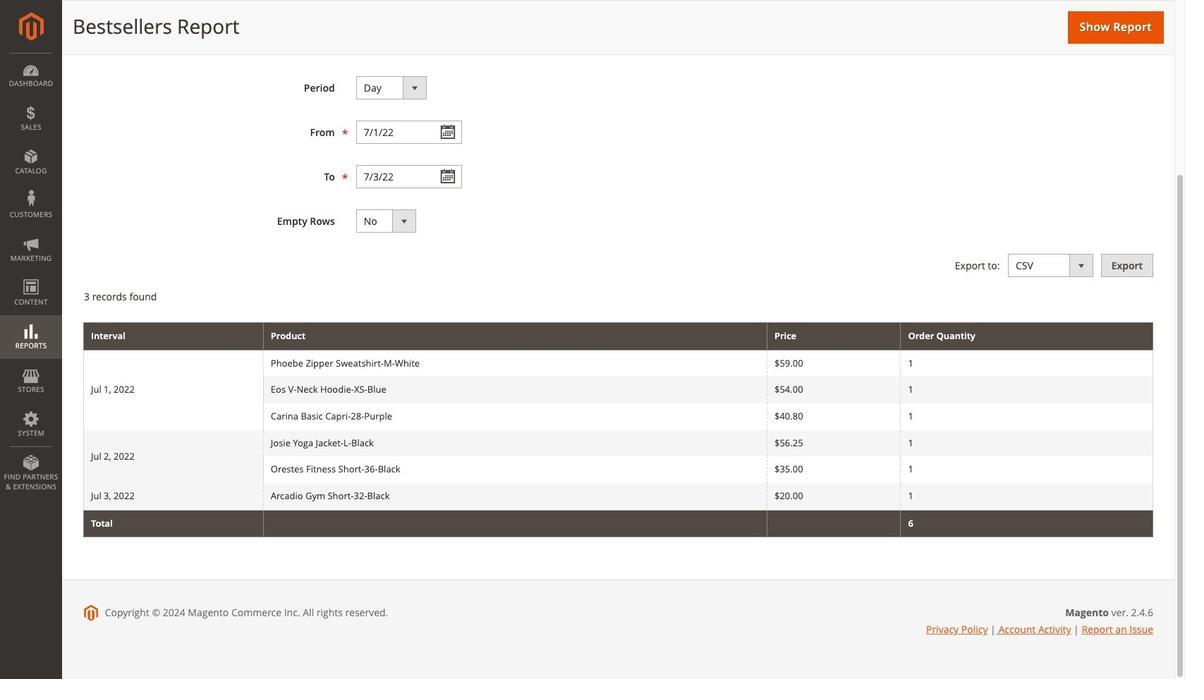 Task type: describe. For each thing, give the bounding box(es) containing it.
magento admin panel image
[[19, 12, 43, 41]]



Task type: vqa. For each thing, say whether or not it's contained in the screenshot.
menu
no



Task type: locate. For each thing, give the bounding box(es) containing it.
menu bar
[[0, 53, 62, 499]]

None text field
[[356, 121, 462, 144], [356, 165, 462, 188], [356, 121, 462, 144], [356, 165, 462, 188]]



